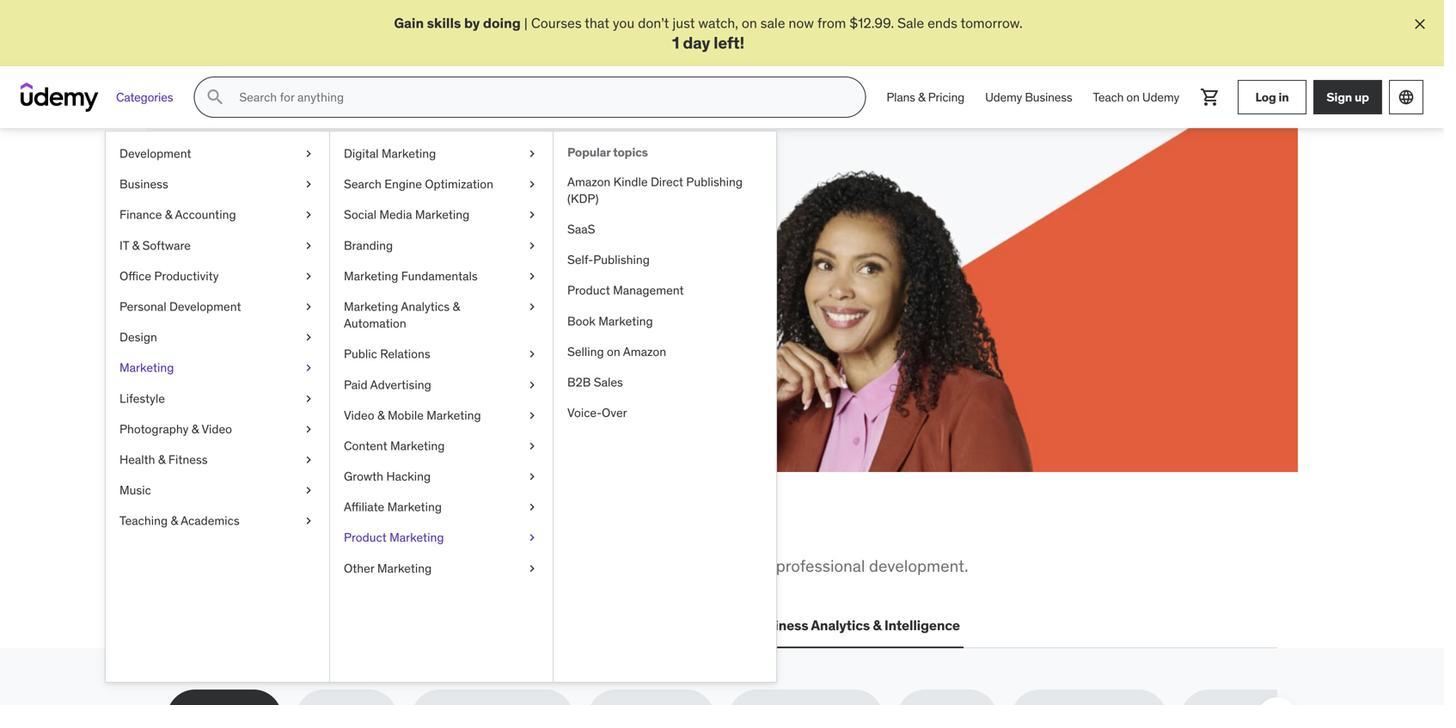 Task type: describe. For each thing, give the bounding box(es) containing it.
software
[[142, 238, 191, 253]]

you inside all the skills you need in one place from critical workplace skills to technical topics, our catalog supports well-rounded professional development.
[[339, 513, 389, 548]]

xsmall image for marketing
[[302, 360, 316, 377]]

video & mobile marketing link
[[330, 400, 553, 431]]

up
[[1355, 89, 1370, 105]]

business link
[[106, 169, 329, 200]]

1 horizontal spatial amazon
[[623, 344, 667, 360]]

& for academics
[[171, 513, 178, 529]]

xsmall image for affiliate marketing
[[526, 499, 539, 516]]

catalog
[[549, 556, 603, 576]]

digital marketing link
[[330, 139, 553, 169]]

& for accounting
[[165, 207, 172, 223]]

it & software link
[[106, 230, 329, 261]]

xsmall image for marketing fundamentals
[[526, 268, 539, 285]]

$12.99. for |
[[850, 14, 895, 32]]

professional
[[776, 556, 866, 576]]

for
[[283, 280, 300, 298]]

left!
[[714, 32, 745, 53]]

courses for (and
[[229, 280, 279, 298]]

marketing inside marketing analytics & automation
[[344, 299, 399, 315]]

search
[[344, 177, 382, 192]]

office productivity
[[120, 268, 219, 284]]

& for mobile
[[378, 408, 385, 423]]

content marketing link
[[330, 431, 553, 462]]

development inside development link
[[120, 146, 191, 161]]

xsmall image for public relations
[[526, 346, 539, 363]]

analytics for marketing
[[401, 299, 450, 315]]

learn, practice, succeed (and save) courses for every skill in your learning journey, starting at $12.99. sale ends tomorrow.
[[229, 203, 563, 317]]

your
[[381, 280, 407, 298]]

xsmall image for growth hacking
[[526, 469, 539, 485]]

mobile
[[388, 408, 424, 423]]

plans
[[887, 89, 916, 105]]

marketing down the paid advertising link
[[427, 408, 481, 423]]

in inside 'link'
[[1279, 89, 1290, 105]]

sale for save)
[[292, 299, 319, 317]]

on for product management
[[607, 344, 621, 360]]

selling on amazon link
[[554, 337, 777, 367]]

xsmall image for development
[[302, 146, 316, 162]]

social
[[344, 207, 377, 223]]

practice,
[[323, 203, 440, 239]]

other marketing link
[[330, 553, 553, 584]]

public relations link
[[330, 339, 553, 370]]

academics
[[181, 513, 240, 529]]

log
[[1256, 89, 1277, 105]]

& for fitness
[[158, 452, 166, 468]]

marketing up 'lifestyle'
[[120, 360, 174, 376]]

every
[[303, 280, 336, 298]]

teach on udemy
[[1094, 89, 1180, 105]]

other marketing
[[344, 561, 432, 576]]

search engine optimization link
[[330, 169, 553, 200]]

|
[[524, 14, 528, 32]]

xsmall image for product marketing
[[526, 530, 539, 547]]

teach
[[1094, 89, 1124, 105]]

sales
[[594, 375, 623, 390]]

need
[[394, 513, 459, 548]]

xsmall image for health & fitness
[[302, 452, 316, 469]]

on for plans & pricing
[[1127, 89, 1140, 105]]

b2b
[[568, 375, 591, 390]]

xsmall image for teaching & academics
[[302, 513, 316, 530]]

day
[[683, 32, 711, 53]]

xsmall image for digital marketing
[[526, 146, 539, 162]]

sale for |
[[898, 14, 925, 32]]

content marketing
[[344, 438, 445, 454]]

teach on udemy link
[[1083, 77, 1190, 118]]

photography & video
[[120, 421, 232, 437]]

xsmall image for design
[[302, 329, 316, 346]]

xsmall image for search engine optimization
[[526, 176, 539, 193]]

amazon kindle direct publishing (kdp)
[[568, 174, 743, 206]]

kindle
[[614, 174, 648, 190]]

public
[[344, 346, 377, 362]]

business for business analytics & intelligence
[[751, 617, 809, 634]]

fundamentals
[[401, 268, 478, 284]]

health & fitness
[[120, 452, 208, 468]]

doing
[[483, 14, 521, 32]]

technical
[[399, 556, 466, 576]]

affiliate marketing
[[344, 500, 442, 515]]

other
[[344, 561, 375, 576]]

self-publishing link
[[554, 245, 777, 276]]

office
[[120, 268, 151, 284]]

personal
[[120, 299, 167, 315]]

& inside button
[[873, 617, 882, 634]]

paid advertising
[[344, 377, 432, 393]]

lifestyle
[[120, 391, 165, 406]]

workplace
[[261, 556, 337, 576]]

log in
[[1256, 89, 1290, 105]]

now
[[789, 14, 815, 32]]

xsmall image for office productivity
[[302, 268, 316, 285]]

self-publishing
[[568, 252, 650, 268]]

it for it & software
[[120, 238, 129, 253]]

data
[[523, 617, 553, 634]]

supports
[[607, 556, 672, 576]]

lifestyle link
[[106, 384, 329, 414]]

(kdp)
[[568, 191, 599, 206]]

sign up
[[1327, 89, 1370, 105]]

0 horizontal spatial publishing
[[594, 252, 650, 268]]

voice-over link
[[554, 398, 777, 429]]

social media marketing link
[[330, 200, 553, 230]]

& inside marketing analytics & automation
[[453, 299, 460, 315]]

b2b sales
[[568, 375, 623, 390]]

our
[[522, 556, 545, 576]]

it & software
[[120, 238, 191, 253]]

finance & accounting link
[[106, 200, 329, 230]]

product management link
[[554, 276, 777, 306]]

save)
[[294, 238, 362, 273]]

popular topics
[[568, 145, 648, 160]]

it for it certifications
[[309, 617, 320, 634]]

xsmall image for social media marketing
[[526, 207, 539, 224]]

plans & pricing link
[[877, 77, 975, 118]]

xsmall image for other marketing
[[526, 560, 539, 577]]

xsmall image for branding
[[526, 237, 539, 254]]

design link
[[106, 322, 329, 353]]

growth
[[344, 469, 384, 484]]

xsmall image for lifestyle
[[302, 390, 316, 407]]

voice-over
[[568, 405, 628, 421]]

product management
[[568, 283, 684, 298]]

book
[[568, 313, 596, 329]]

product for product management
[[568, 283, 610, 298]]

marketing down branding
[[344, 268, 399, 284]]

submit search image
[[205, 87, 226, 108]]

watch,
[[699, 14, 739, 32]]

choose a language image
[[1399, 89, 1416, 106]]

optimization
[[425, 177, 494, 192]]

Search for anything text field
[[236, 83, 845, 112]]

1 horizontal spatial video
[[344, 408, 375, 423]]

finance
[[120, 207, 162, 223]]

2 udemy from the left
[[1143, 89, 1180, 105]]

on inside gain skills by doing | courses that you don't just watch, on sale now from $12.99. sale ends tomorrow. 1 day left!
[[742, 14, 758, 32]]

product marketing
[[344, 530, 444, 546]]

health & fitness link
[[106, 445, 329, 475]]

courses for doing
[[531, 14, 582, 32]]

(and
[[229, 238, 289, 273]]

relations
[[380, 346, 431, 362]]

udemy business
[[986, 89, 1073, 105]]

marketing up the "technical"
[[390, 530, 444, 546]]

place
[[550, 513, 622, 548]]



Task type: vqa. For each thing, say whether or not it's contained in the screenshot.
Log In
yes



Task type: locate. For each thing, give the bounding box(es) containing it.
0 horizontal spatial skills
[[261, 513, 334, 548]]

personal development link
[[106, 292, 329, 322]]

branding link
[[330, 230, 553, 261]]

journey,
[[464, 280, 512, 298]]

saas link
[[554, 214, 777, 245]]

business down rounded
[[751, 617, 809, 634]]

0 vertical spatial tomorrow.
[[961, 14, 1023, 32]]

in
[[1279, 89, 1290, 105], [367, 280, 378, 298], [465, 513, 491, 548]]

marketing down product marketing on the left of page
[[378, 561, 432, 576]]

to
[[381, 556, 396, 576]]

skills left 'by'
[[427, 14, 461, 32]]

courses
[[531, 14, 582, 32], [229, 280, 279, 298]]

development down categories dropdown button
[[120, 146, 191, 161]]

0 vertical spatial $12.99.
[[850, 14, 895, 32]]

product marketing element
[[553, 132, 777, 682]]

from
[[167, 556, 205, 576]]

ends inside learn, practice, succeed (and save) courses for every skill in your learning journey, starting at $12.99. sale ends tomorrow.
[[322, 299, 352, 317]]

1 horizontal spatial publishing
[[687, 174, 743, 190]]

& inside "link"
[[132, 238, 140, 253]]

xsmall image for personal development
[[302, 299, 316, 315]]

marketing down product management
[[599, 313, 653, 329]]

in up topics,
[[465, 513, 491, 548]]

business analytics & intelligence
[[751, 617, 961, 634]]

analytics inside button
[[811, 617, 870, 634]]

0 horizontal spatial tomorrow.
[[355, 299, 418, 317]]

$12.99. inside learn, practice, succeed (and save) courses for every skill in your learning journey, starting at $12.99. sale ends tomorrow.
[[244, 299, 289, 317]]

photography & video link
[[106, 414, 329, 445]]

analytics inside marketing analytics & automation
[[401, 299, 450, 315]]

at
[[229, 299, 241, 317]]

categories
[[116, 89, 173, 105]]

engine
[[385, 177, 422, 192]]

office productivity link
[[106, 261, 329, 292]]

on inside selling on amazon link
[[607, 344, 621, 360]]

xsmall image inside public relations link
[[526, 346, 539, 363]]

1 vertical spatial ends
[[322, 299, 352, 317]]

xsmall image
[[302, 146, 316, 162], [526, 146, 539, 162], [302, 176, 316, 193], [526, 176, 539, 193], [302, 268, 316, 285], [526, 268, 539, 285], [526, 299, 539, 315], [526, 377, 539, 394], [302, 421, 316, 438], [526, 438, 539, 455], [302, 452, 316, 469], [526, 469, 539, 485], [526, 560, 539, 577]]

$12.99.
[[850, 14, 895, 32], [244, 299, 289, 317]]

business left the teach
[[1026, 89, 1073, 105]]

amazon down book marketing link
[[623, 344, 667, 360]]

ends inside gain skills by doing | courses that you don't just watch, on sale now from $12.99. sale ends tomorrow. 1 day left!
[[928, 14, 958, 32]]

it inside button
[[309, 617, 320, 634]]

ends for |
[[928, 14, 958, 32]]

development down office productivity link
[[169, 299, 241, 315]]

b2b sales link
[[554, 367, 777, 398]]

log in link
[[1239, 80, 1307, 115]]

xsmall image inside search engine optimization link
[[526, 176, 539, 193]]

analytics down learning
[[401, 299, 450, 315]]

product for product marketing
[[344, 530, 387, 546]]

it left certifications
[[309, 617, 320, 634]]

productivity
[[154, 268, 219, 284]]

xsmall image inside development link
[[302, 146, 316, 162]]

shopping cart with 0 items image
[[1201, 87, 1221, 108]]

marketing down hacking
[[388, 500, 442, 515]]

courses inside gain skills by doing | courses that you don't just watch, on sale now from $12.99. sale ends tomorrow. 1 day left!
[[531, 14, 582, 32]]

1 horizontal spatial tomorrow.
[[961, 14, 1023, 32]]

business analytics & intelligence button
[[747, 605, 964, 647]]

$12.99. for save)
[[244, 299, 289, 317]]

xsmall image inside social media marketing link
[[526, 207, 539, 224]]

sale down every
[[292, 299, 319, 317]]

video down paid
[[344, 408, 375, 423]]

ends down skill on the left of the page
[[322, 299, 352, 317]]

1 horizontal spatial skills
[[340, 556, 377, 576]]

xsmall image inside design link
[[302, 329, 316, 346]]

2 horizontal spatial skills
[[427, 14, 461, 32]]

learn,
[[229, 203, 318, 239]]

0 vertical spatial business
[[1026, 89, 1073, 105]]

1 horizontal spatial on
[[742, 14, 758, 32]]

1 vertical spatial analytics
[[811, 617, 870, 634]]

& right plans
[[919, 89, 926, 105]]

sale
[[898, 14, 925, 32], [292, 299, 319, 317]]

xsmall image
[[302, 207, 316, 224], [526, 207, 539, 224], [302, 237, 316, 254], [526, 237, 539, 254], [302, 299, 316, 315], [302, 329, 316, 346], [526, 346, 539, 363], [302, 360, 316, 377], [302, 390, 316, 407], [526, 407, 539, 424], [302, 482, 316, 499], [526, 499, 539, 516], [302, 513, 316, 530], [526, 530, 539, 547]]

0 horizontal spatial video
[[202, 421, 232, 437]]

xsmall image inside photography & video link
[[302, 421, 316, 438]]

publishing up product management
[[594, 252, 650, 268]]

photography
[[120, 421, 189, 437]]

skills
[[427, 14, 461, 32], [261, 513, 334, 548], [340, 556, 377, 576]]

you inside gain skills by doing | courses that you don't just watch, on sale now from $12.99. sale ends tomorrow. 1 day left!
[[613, 14, 635, 32]]

on right the teach
[[1127, 89, 1140, 105]]

$12.99. right from
[[850, 14, 895, 32]]

0 vertical spatial amazon
[[568, 174, 611, 190]]

amazon up '(kdp)'
[[568, 174, 611, 190]]

popular
[[568, 145, 611, 160]]

& right finance
[[165, 207, 172, 223]]

tomorrow. inside learn, practice, succeed (and save) courses for every skill in your learning journey, starting at $12.99. sale ends tomorrow.
[[355, 299, 418, 317]]

& for pricing
[[919, 89, 926, 105]]

science
[[556, 617, 607, 634]]

the
[[212, 513, 256, 548]]

2 vertical spatial on
[[607, 344, 621, 360]]

1 vertical spatial development
[[169, 299, 241, 315]]

1 vertical spatial amazon
[[623, 344, 667, 360]]

0 vertical spatial skills
[[427, 14, 461, 32]]

1 horizontal spatial sale
[[898, 14, 925, 32]]

ends
[[928, 14, 958, 32], [322, 299, 352, 317]]

close image
[[1412, 15, 1429, 33]]

1 udemy from the left
[[986, 89, 1023, 105]]

xsmall image for content marketing
[[526, 438, 539, 455]]

tomorrow. for |
[[961, 14, 1023, 32]]

personal development
[[120, 299, 241, 315]]

starting
[[515, 280, 563, 298]]

ends up "pricing"
[[928, 14, 958, 32]]

1 vertical spatial on
[[1127, 89, 1140, 105]]

0 horizontal spatial product
[[344, 530, 387, 546]]

1 vertical spatial in
[[367, 280, 378, 298]]

on left sale
[[742, 14, 758, 32]]

xsmall image for video & mobile marketing
[[526, 407, 539, 424]]

udemy image
[[21, 83, 99, 112]]

0 horizontal spatial business
[[120, 177, 168, 192]]

on
[[742, 14, 758, 32], [1127, 89, 1140, 105], [607, 344, 621, 360]]

xsmall image for music
[[302, 482, 316, 499]]

xsmall image inside health & fitness link
[[302, 452, 316, 469]]

xsmall image inside the teaching & academics link
[[302, 513, 316, 530]]

1 vertical spatial publishing
[[594, 252, 650, 268]]

amazon
[[568, 174, 611, 190], [623, 344, 667, 360]]

you up other
[[339, 513, 389, 548]]

book marketing
[[568, 313, 653, 329]]

development inside the personal development "link"
[[169, 299, 241, 315]]

gain
[[394, 14, 424, 32]]

business inside udemy business link
[[1026, 89, 1073, 105]]

xsmall image for marketing analytics & automation
[[526, 299, 539, 315]]

0 vertical spatial you
[[613, 14, 635, 32]]

media
[[380, 207, 412, 223]]

selling on amazon
[[568, 344, 667, 360]]

1 vertical spatial product
[[344, 530, 387, 546]]

tomorrow. inside gain skills by doing | courses that you don't just watch, on sale now from $12.99. sale ends tomorrow. 1 day left!
[[961, 14, 1023, 32]]

& for software
[[132, 238, 140, 253]]

on inside teach on udemy link
[[1127, 89, 1140, 105]]

1 horizontal spatial $12.99.
[[850, 14, 895, 32]]

publishing
[[687, 174, 743, 190], [594, 252, 650, 268]]

xsmall image inside the digital marketing link
[[526, 146, 539, 162]]

tomorrow. for save)
[[355, 299, 418, 317]]

product down "affiliate"
[[344, 530, 387, 546]]

xsmall image inside it & software "link"
[[302, 237, 316, 254]]

on right the selling
[[607, 344, 621, 360]]

& down learning
[[453, 299, 460, 315]]

courses right |
[[531, 14, 582, 32]]

video
[[344, 408, 375, 423], [202, 421, 232, 437]]

in right skill on the left of the page
[[367, 280, 378, 298]]

xsmall image inside video & mobile marketing link
[[526, 407, 539, 424]]

xsmall image for business
[[302, 176, 316, 193]]

xsmall image for it & software
[[302, 237, 316, 254]]

xsmall image inside finance & accounting link
[[302, 207, 316, 224]]

business for business
[[120, 177, 168, 192]]

just
[[673, 14, 695, 32]]

development
[[120, 146, 191, 161], [169, 299, 241, 315]]

business inside business analytics & intelligence button
[[751, 617, 809, 634]]

fitness
[[168, 452, 208, 468]]

certifications
[[323, 617, 411, 634]]

0 vertical spatial product
[[568, 283, 610, 298]]

skills left to at the left bottom of the page
[[340, 556, 377, 576]]

marketing down search engine optimization link
[[415, 207, 470, 223]]

xsmall image for paid advertising
[[526, 377, 539, 394]]

1 horizontal spatial business
[[751, 617, 809, 634]]

$12.99. down for
[[244, 299, 289, 317]]

1 horizontal spatial in
[[465, 513, 491, 548]]

& left intelligence
[[873, 617, 882, 634]]

0 horizontal spatial sale
[[292, 299, 319, 317]]

1 horizontal spatial you
[[613, 14, 635, 32]]

1 horizontal spatial it
[[309, 617, 320, 634]]

1 vertical spatial tomorrow.
[[355, 299, 418, 317]]

udemy left shopping cart with 0 items image
[[1143, 89, 1180, 105]]

0 vertical spatial analytics
[[401, 299, 450, 315]]

0 vertical spatial ends
[[928, 14, 958, 32]]

xsmall image inside "affiliate marketing" link
[[526, 499, 539, 516]]

1 vertical spatial skills
[[261, 513, 334, 548]]

1 horizontal spatial udemy
[[1143, 89, 1180, 105]]

1 vertical spatial sale
[[292, 299, 319, 317]]

1 vertical spatial courses
[[229, 280, 279, 298]]

0 horizontal spatial analytics
[[401, 299, 450, 315]]

management
[[613, 283, 684, 298]]

2 vertical spatial in
[[465, 513, 491, 548]]

marketing up automation
[[344, 299, 399, 315]]

publishing inside amazon kindle direct publishing (kdp)
[[687, 174, 743, 190]]

skills up workplace
[[261, 513, 334, 548]]

0 horizontal spatial courses
[[229, 280, 279, 298]]

intelligence
[[885, 617, 961, 634]]

0 horizontal spatial it
[[120, 238, 129, 253]]

0 vertical spatial on
[[742, 14, 758, 32]]

product up book
[[568, 283, 610, 298]]

analytics
[[401, 299, 450, 315], [811, 617, 870, 634]]

gain skills by doing | courses that you don't just watch, on sale now from $12.99. sale ends tomorrow. 1 day left!
[[394, 14, 1023, 53]]

from
[[818, 14, 847, 32]]

skills inside gain skills by doing | courses that you don't just watch, on sale now from $12.99. sale ends tomorrow. 1 day left!
[[427, 14, 461, 32]]

affiliate marketing link
[[330, 492, 553, 523]]

& up "office"
[[132, 238, 140, 253]]

amazon kindle direct publishing (kdp) link
[[554, 167, 777, 214]]

xsmall image inside the marketing fundamentals link
[[526, 268, 539, 285]]

0 horizontal spatial in
[[367, 280, 378, 298]]

finance & accounting
[[120, 207, 236, 223]]

you right the that
[[613, 14, 635, 32]]

0 vertical spatial it
[[120, 238, 129, 253]]

xsmall image inside office productivity link
[[302, 268, 316, 285]]

1 horizontal spatial ends
[[928, 14, 958, 32]]

learning
[[411, 280, 461, 298]]

in inside learn, practice, succeed (and save) courses for every skill in your learning journey, starting at $12.99. sale ends tomorrow.
[[367, 280, 378, 298]]

xsmall image inside the product marketing link
[[526, 530, 539, 547]]

2 horizontal spatial on
[[1127, 89, 1140, 105]]

1 horizontal spatial product
[[568, 283, 610, 298]]

amazon inside amazon kindle direct publishing (kdp)
[[568, 174, 611, 190]]

& left mobile
[[378, 408, 385, 423]]

it up "office"
[[120, 238, 129, 253]]

in right log
[[1279, 89, 1290, 105]]

teaching
[[120, 513, 168, 529]]

2 horizontal spatial business
[[1026, 89, 1073, 105]]

& right 'health'
[[158, 452, 166, 468]]

it inside "link"
[[120, 238, 129, 253]]

xsmall image inside growth hacking link
[[526, 469, 539, 485]]

0 horizontal spatial ends
[[322, 299, 352, 317]]

1 horizontal spatial courses
[[531, 14, 582, 32]]

analytics down 'professional'
[[811, 617, 870, 634]]

0 horizontal spatial $12.99.
[[244, 299, 289, 317]]

business inside the business link
[[120, 177, 168, 192]]

xsmall image inside the other marketing link
[[526, 560, 539, 577]]

categories button
[[106, 77, 183, 118]]

courses inside learn, practice, succeed (and save) courses for every skill in your learning journey, starting at $12.99. sale ends tomorrow.
[[229, 280, 279, 298]]

accounting
[[175, 207, 236, 223]]

selling
[[568, 344, 604, 360]]

1
[[673, 32, 680, 53]]

you
[[613, 14, 635, 32], [339, 513, 389, 548]]

search engine optimization
[[344, 177, 494, 192]]

0 vertical spatial in
[[1279, 89, 1290, 105]]

& up fitness
[[192, 421, 199, 437]]

direct
[[651, 174, 684, 190]]

paid
[[344, 377, 368, 393]]

marketing down video & mobile marketing
[[390, 438, 445, 454]]

tomorrow. down your
[[355, 299, 418, 317]]

video down lifestyle link
[[202, 421, 232, 437]]

development.
[[870, 556, 969, 576]]

0 horizontal spatial on
[[607, 344, 621, 360]]

public relations
[[344, 346, 431, 362]]

xsmall image inside music link
[[302, 482, 316, 499]]

1 vertical spatial business
[[120, 177, 168, 192]]

0 horizontal spatial you
[[339, 513, 389, 548]]

marketing analytics & automation link
[[330, 292, 553, 339]]

xsmall image inside the business link
[[302, 176, 316, 193]]

2 vertical spatial business
[[751, 617, 809, 634]]

xsmall image inside branding link
[[526, 237, 539, 254]]

business up finance
[[120, 177, 168, 192]]

saas
[[568, 222, 596, 237]]

design
[[120, 330, 157, 345]]

sale up plans
[[898, 14, 925, 32]]

& right teaching
[[171, 513, 178, 529]]

xsmall image inside content marketing link
[[526, 438, 539, 455]]

publishing right direct
[[687, 174, 743, 190]]

$12.99. inside gain skills by doing | courses that you don't just watch, on sale now from $12.99. sale ends tomorrow. 1 day left!
[[850, 14, 895, 32]]

0 vertical spatial sale
[[898, 14, 925, 32]]

it
[[120, 238, 129, 253], [309, 617, 320, 634]]

ends for save)
[[322, 299, 352, 317]]

in inside all the skills you need in one place from critical workplace skills to technical topics, our catalog supports well-rounded professional development.
[[465, 513, 491, 548]]

0 vertical spatial courses
[[531, 14, 582, 32]]

xsmall image inside the personal development "link"
[[302, 299, 316, 315]]

sign up link
[[1314, 80, 1383, 115]]

tomorrow. up udemy business
[[961, 14, 1023, 32]]

2 vertical spatial skills
[[340, 556, 377, 576]]

sale
[[761, 14, 786, 32]]

0 horizontal spatial udemy
[[986, 89, 1023, 105]]

xsmall image inside marketing link
[[302, 360, 316, 377]]

udemy right "pricing"
[[986, 89, 1023, 105]]

0 horizontal spatial amazon
[[568, 174, 611, 190]]

0 vertical spatial publishing
[[687, 174, 743, 190]]

sign
[[1327, 89, 1353, 105]]

1 horizontal spatial analytics
[[811, 617, 870, 634]]

xsmall image inside the paid advertising link
[[526, 377, 539, 394]]

xsmall image inside lifestyle link
[[302, 390, 316, 407]]

2 horizontal spatial in
[[1279, 89, 1290, 105]]

sale inside gain skills by doing | courses that you don't just watch, on sale now from $12.99. sale ends tomorrow. 1 day left!
[[898, 14, 925, 32]]

sale inside learn, practice, succeed (and save) courses for every skill in your learning journey, starting at $12.99. sale ends tomorrow.
[[292, 299, 319, 317]]

all
[[167, 513, 207, 548]]

courses up at
[[229, 280, 279, 298]]

xsmall image for finance & accounting
[[302, 207, 316, 224]]

xsmall image inside marketing analytics & automation link
[[526, 299, 539, 315]]

xsmall image for photography & video
[[302, 421, 316, 438]]

1 vertical spatial you
[[339, 513, 389, 548]]

that
[[585, 14, 610, 32]]

0 vertical spatial development
[[120, 146, 191, 161]]

&
[[919, 89, 926, 105], [165, 207, 172, 223], [132, 238, 140, 253], [453, 299, 460, 315], [378, 408, 385, 423], [192, 421, 199, 437], [158, 452, 166, 468], [171, 513, 178, 529], [873, 617, 882, 634]]

analytics for business
[[811, 617, 870, 634]]

product marketing link
[[330, 523, 553, 553]]

all the skills you need in one place from critical workplace skills to technical topics, our catalog supports well-rounded professional development.
[[167, 513, 969, 576]]

book marketing link
[[554, 306, 777, 337]]

marketing up "engine" on the left
[[382, 146, 436, 161]]

1 vertical spatial $12.99.
[[244, 299, 289, 317]]

it certifications
[[309, 617, 411, 634]]

& for video
[[192, 421, 199, 437]]

1 vertical spatial it
[[309, 617, 320, 634]]

advertising
[[370, 377, 432, 393]]

marketing link
[[106, 353, 329, 384]]



